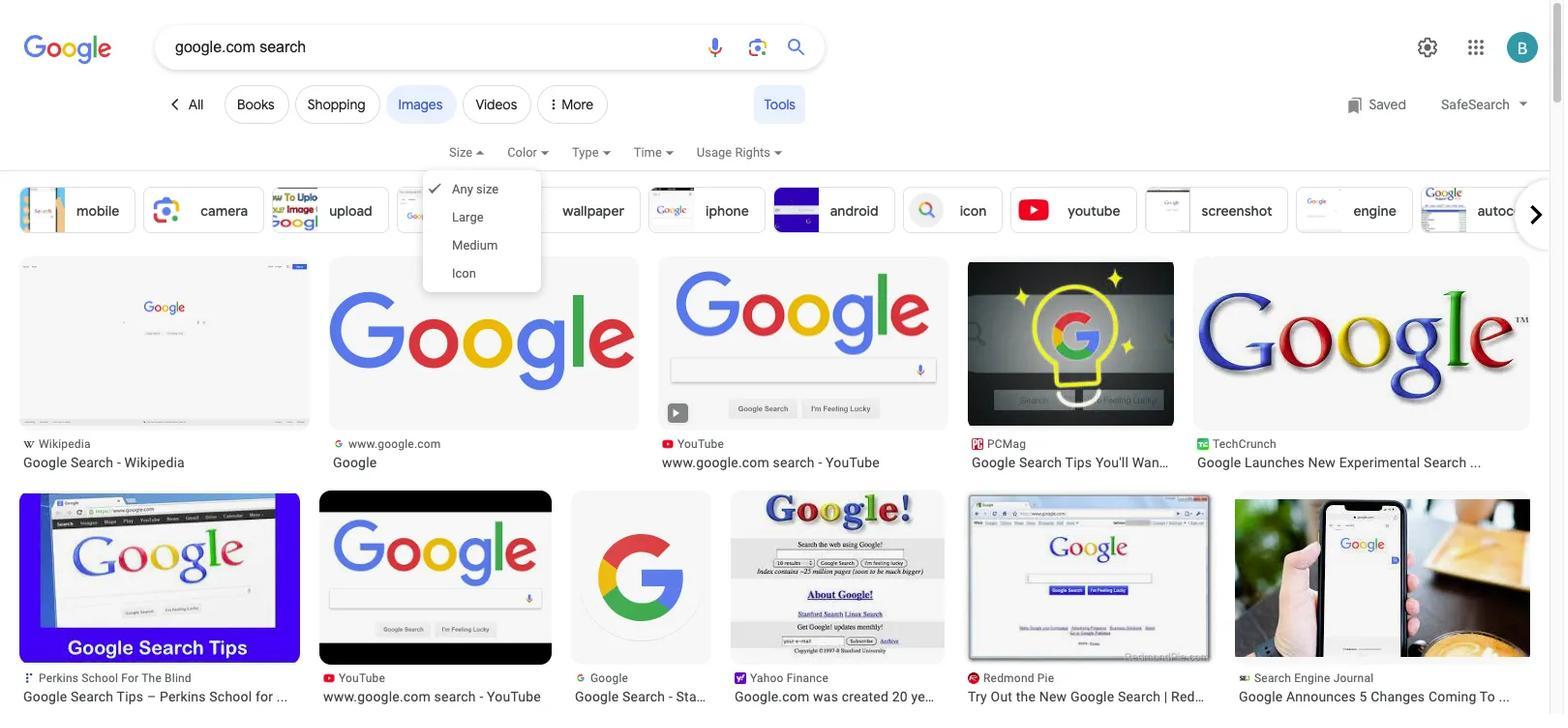 Task type: locate. For each thing, give the bounding box(es) containing it.
medium
[[452, 238, 498, 253]]

search
[[71, 455, 113, 470], [1019, 455, 1062, 470], [1424, 455, 1467, 470], [1254, 672, 1291, 685], [71, 689, 113, 705], [622, 689, 665, 705], [1118, 689, 1161, 705]]

google search - stay in the know with your google app image
[[572, 508, 711, 647]]

www.google.com inside google list item
[[348, 437, 441, 451]]

created
[[842, 689, 888, 705]]

redmond up out
[[983, 672, 1034, 685]]

techcrunch
[[1213, 437, 1276, 451]]

1 horizontal spatial perkins
[[160, 689, 206, 705]]

tips down for
[[117, 689, 143, 705]]

the
[[721, 689, 741, 705], [1016, 689, 1036, 705]]

ago
[[948, 689, 971, 705]]

all link
[[155, 85, 219, 124]]

1 vertical spatial school
[[209, 689, 252, 705]]

0 horizontal spatial tips
[[117, 689, 143, 705]]

search engine journal
[[1254, 672, 1374, 685]]

to
[[1480, 689, 1495, 705]]

1 vertical spatial www.google.com search - youtube element
[[323, 688, 548, 706]]

try out the new google search | redmond pie image
[[964, 491, 1216, 665]]

google search - wikipedia image
[[19, 262, 310, 426]]

2 the from the left
[[1016, 689, 1036, 705]]

1 vertical spatial tips
[[117, 689, 143, 705]]

0 horizontal spatial the
[[721, 689, 741, 705]]

engine
[[1294, 672, 1330, 685]]

school
[[82, 672, 118, 685], [209, 689, 252, 705]]

list
[[19, 187, 1564, 233], [19, 256, 1550, 714]]

try out the new google search | redmond pie
[[968, 689, 1254, 705]]

tips
[[1065, 455, 1092, 470], [117, 689, 143, 705]]

None search field
[[0, 24, 825, 70]]

1 horizontal spatial redmond
[[1171, 689, 1230, 705]]

google search - wikipedia
[[23, 455, 185, 470]]

tools
[[764, 96, 796, 113]]

... inside google search tips – perkins school for the blind 'element'
[[277, 689, 288, 705]]

to
[[1167, 455, 1180, 470]]

... inside google launches new experimental search features for tracking your online  purchases, reservations & events from gmail | techcrunch element
[[1470, 455, 1481, 470]]

out
[[991, 689, 1012, 705]]

1 vertical spatial list
[[19, 256, 1550, 714]]

1 vertical spatial www.google.com
[[662, 455, 769, 470]]

more filters element
[[537, 85, 608, 124]]

youtube
[[1068, 202, 1120, 220]]

1 horizontal spatial www.google.com search - youtube
[[662, 455, 880, 470]]

1 vertical spatial redmond
[[1171, 689, 1230, 705]]

the down redmond pie
[[1016, 689, 1036, 705]]

the right "in"
[[721, 689, 741, 705]]

books
[[237, 96, 275, 113]]

0 horizontal spatial pie
[[1037, 672, 1054, 685]]

new right the launches
[[1308, 455, 1336, 470]]

in
[[707, 689, 718, 705]]

0 horizontal spatial wikipedia
[[39, 437, 91, 451]]

tools button
[[754, 85, 805, 124]]

1 horizontal spatial the
[[1016, 689, 1036, 705]]

0 horizontal spatial school
[[82, 672, 118, 685]]

usage
[[697, 145, 732, 160]]

1 horizontal spatial tips
[[1065, 455, 1092, 470]]

google for 'google' element
[[333, 455, 377, 470]]

1 vertical spatial perkins
[[160, 689, 206, 705]]

0 vertical spatial search
[[773, 455, 815, 470]]

1 vertical spatial www.google.com search - youtube image
[[319, 491, 552, 665]]

www.google.com search - youtube list item
[[658, 256, 948, 471], [319, 491, 552, 706]]

search by image image
[[746, 36, 769, 59]]

1 horizontal spatial wikipedia
[[124, 455, 185, 470]]

1 vertical spatial new
[[1039, 689, 1067, 705]]

1 the from the left
[[721, 689, 741, 705]]

google announces 5 changes coming to ...
[[1239, 689, 1510, 705]]

click for video information image
[[669, 406, 683, 420]]

wikipedia
[[39, 437, 91, 451], [124, 455, 185, 470]]

... inside 21 google search tips you'll want to learn | pcmag element
[[1222, 455, 1233, 470]]

google launches new experimental search features for tracking your online  purchases, reservations & events from gmail | techcrunch image
[[1193, 274, 1530, 414]]

google inside list item
[[333, 455, 377, 470]]

... right to
[[1499, 689, 1510, 705]]

was
[[813, 689, 838, 705]]

pie up try out the new google search | redmond pie
[[1037, 672, 1054, 685]]

icon
[[452, 266, 476, 281]]

pie left announces
[[1234, 689, 1254, 705]]

camera
[[201, 202, 248, 220]]

google launches new experimental search features for tracking your online  purchases, reservations & events from gmail | techcrunch element
[[1197, 454, 1526, 471]]

0 vertical spatial www.google.com search - youtube image
[[658, 262, 948, 426]]

0 vertical spatial new
[[1308, 455, 1336, 470]]

-
[[117, 455, 121, 470], [818, 455, 822, 470], [479, 689, 483, 705], [669, 689, 673, 705]]

icon link
[[423, 259, 541, 287]]

google announces 5 changes coming to mobile search element
[[1239, 688, 1526, 706]]

medium link
[[423, 231, 541, 259]]

0 horizontal spatial new
[[1039, 689, 1067, 705]]

yahoo finance
[[750, 672, 829, 685]]

tips left you'll
[[1065, 455, 1092, 470]]

google search tips you'll want to learn ... list item
[[930, 256, 1233, 471]]

tips inside 'element'
[[117, 689, 143, 705]]

google.com
[[735, 689, 810, 705]]

www.google.com search - youtube element for the topmost 'www.google.com search - youtube' list item
[[662, 454, 945, 471]]

1 horizontal spatial school
[[209, 689, 252, 705]]

usage rights button
[[697, 142, 805, 175]]

tips for you'll
[[1065, 455, 1092, 470]]

0 vertical spatial www.google.com search - youtube
[[662, 455, 880, 470]]

journal
[[1333, 672, 1374, 685]]

... right for
[[277, 689, 288, 705]]

0 horizontal spatial perkins
[[39, 672, 79, 685]]

new
[[1308, 455, 1336, 470], [1039, 689, 1067, 705]]

redmond
[[983, 672, 1034, 685], [1171, 689, 1230, 705]]

1 horizontal spatial search
[[773, 455, 815, 470]]

android
[[830, 202, 878, 220]]

stay
[[676, 689, 703, 705]]

new down redmond pie
[[1039, 689, 1067, 705]]

0 vertical spatial school
[[82, 672, 118, 685]]

www.google.com search - youtube image for the topmost 'www.google.com search - youtube' list item
[[658, 262, 948, 426]]

pcmag
[[987, 437, 1026, 451]]

|
[[1164, 689, 1168, 705]]

youtube
[[677, 437, 724, 451], [826, 455, 880, 470], [339, 672, 385, 685], [487, 689, 541, 705]]

...
[[1222, 455, 1233, 470], [1470, 455, 1481, 470], [277, 689, 288, 705], [812, 689, 824, 705], [975, 689, 986, 705], [1499, 689, 1510, 705]]

perkins
[[39, 672, 79, 685], [160, 689, 206, 705]]

saved link
[[1337, 85, 1416, 124]]

www.google.com search - youtube image
[[658, 262, 948, 426], [319, 491, 552, 665]]

... down the finance
[[812, 689, 824, 705]]

with
[[783, 689, 809, 705]]

1 horizontal spatial www.google.com search - youtube list item
[[658, 256, 948, 471]]

0 vertical spatial www.google.com search - youtube element
[[662, 454, 945, 471]]

perkins down blind
[[160, 689, 206, 705]]

2 list from the top
[[19, 256, 1550, 714]]

any
[[452, 182, 473, 196]]

redmond right | on the bottom of page
[[1171, 689, 1230, 705]]

0 vertical spatial wikipedia
[[39, 437, 91, 451]]

the inside 'element'
[[1016, 689, 1036, 705]]

20
[[892, 689, 908, 705]]

large link
[[423, 203, 541, 231]]

try out the new google search | redmond pie element
[[968, 688, 1254, 706]]

1 horizontal spatial www.google.com search - youtube image
[[658, 262, 948, 426]]

google announces 5 changes coming to ... list item
[[1232, 491, 1532, 706]]

changes
[[1371, 689, 1425, 705]]

1 vertical spatial wikipedia
[[124, 455, 185, 470]]

... inside google announces 5 changes coming to mobile search element
[[1499, 689, 1510, 705]]

perkins left for
[[39, 672, 79, 685]]

any size
[[452, 182, 499, 196]]

1 horizontal spatial pie
[[1234, 689, 1254, 705]]

0 vertical spatial list
[[19, 187, 1564, 233]]

... right experimental
[[1470, 455, 1481, 470]]

... right ago
[[975, 689, 986, 705]]

pie
[[1037, 672, 1054, 685], [1234, 689, 1254, 705]]

videos link
[[463, 85, 532, 124]]

size button
[[449, 142, 507, 175]]

0 vertical spatial tips
[[1065, 455, 1092, 470]]

all
[[189, 96, 203, 113]]

search
[[773, 455, 815, 470], [434, 689, 476, 705]]

www.google.com
[[348, 437, 441, 451], [662, 455, 769, 470], [323, 689, 431, 705]]

1 vertical spatial www.google.com search - youtube
[[323, 689, 541, 705]]

google.com was created 20 years ago ... list item
[[727, 491, 986, 706]]

1 vertical spatial pie
[[1234, 689, 1254, 705]]

0 vertical spatial www.google.com
[[348, 437, 441, 451]]

0 vertical spatial perkins
[[39, 672, 79, 685]]

0 horizontal spatial redmond
[[983, 672, 1034, 685]]

1 horizontal spatial www.google.com search - youtube element
[[662, 454, 945, 471]]

0 horizontal spatial www.google.com search - youtube
[[323, 689, 541, 705]]

1 list from the top
[[19, 187, 1564, 233]]

google search tips – perkins school for ... list item
[[19, 491, 300, 706]]

engine
[[1353, 202, 1396, 220]]

google for google search tips – perkins school for ...
[[23, 689, 67, 705]]

www.google.com search - youtube element
[[662, 454, 945, 471], [323, 688, 548, 706]]

2 vertical spatial www.google.com
[[323, 689, 431, 705]]

0 vertical spatial www.google.com search - youtube list item
[[658, 256, 948, 471]]

1 vertical spatial search
[[434, 689, 476, 705]]

experimental
[[1339, 455, 1420, 470]]

... down techcrunch
[[1222, 455, 1233, 470]]

google for google search tips you'll want to learn ...
[[972, 455, 1016, 470]]

1 vertical spatial www.google.com search - youtube list item
[[319, 491, 552, 706]]

0 horizontal spatial www.google.com search - youtube image
[[319, 491, 552, 665]]

google image
[[329, 289, 639, 398]]

0 horizontal spatial www.google.com search - youtube element
[[323, 688, 548, 706]]

www.google.com search - youtube
[[662, 455, 880, 470], [323, 689, 541, 705]]



Task type: vqa. For each thing, say whether or not it's contained in the screenshot.
8:30 Am
no



Task type: describe. For each thing, give the bounding box(es) containing it.
next image
[[1517, 196, 1555, 234]]

google.com was created 20 years ago — here's what it looked like when it  first launched image
[[727, 491, 948, 665]]

google search tips – perkins school for the blind element
[[23, 688, 296, 706]]

- inside 'list item'
[[669, 689, 673, 705]]

school inside 'element'
[[209, 689, 252, 705]]

screenshot
[[1202, 202, 1272, 220]]

list containing google search - wikipedia
[[19, 256, 1550, 714]]

icon
[[960, 202, 987, 220]]

wallpaper
[[563, 202, 624, 220]]

color
[[507, 145, 537, 160]]

shopping
[[307, 96, 365, 113]]

google.com was created 20 years ago ...
[[735, 689, 986, 705]]

usage rights
[[697, 145, 770, 160]]

logo
[[454, 202, 481, 220]]

safesearch button
[[1431, 85, 1538, 124]]

images
[[398, 96, 443, 113]]

screenshot link
[[1145, 187, 1289, 233]]

tips for –
[[117, 689, 143, 705]]

upload
[[329, 202, 372, 220]]

any size link
[[423, 175, 541, 203]]

size
[[476, 182, 499, 196]]

google for google launches new experimental search ...
[[1197, 455, 1241, 470]]

type
[[572, 145, 599, 160]]

Search text field
[[175, 31, 692, 64]]

icon link
[[903, 187, 1003, 233]]

perkins school for the blind
[[39, 672, 191, 685]]

mobile
[[76, 202, 119, 220]]

google for google search - wikipedia
[[23, 455, 67, 470]]

yahoo
[[750, 672, 784, 685]]

21 google search tips you'll want to learn | pcmag element
[[972, 454, 1233, 471]]

mobile link
[[19, 187, 136, 233]]

saved
[[1369, 96, 1406, 113]]

google list item
[[329, 256, 639, 471]]

perkins inside 'element'
[[160, 689, 206, 705]]

google launches new experimental search ... list item
[[1193, 256, 1530, 471]]

for
[[255, 689, 273, 705]]

0 horizontal spatial www.google.com search - youtube list item
[[319, 491, 552, 706]]

logo link
[[396, 187, 498, 233]]

google element
[[333, 454, 635, 471]]

autocomplete
[[1478, 202, 1564, 220]]

0 vertical spatial redmond
[[983, 672, 1034, 685]]

try out the new google search | redmond pie list item
[[964, 491, 1254, 706]]

iphone
[[706, 202, 749, 220]]

pie inside try out the new google search | redmond pie 'element'
[[1234, 689, 1254, 705]]

google search - wikipedia list item
[[19, 256, 310, 471]]

more button
[[537, 70, 614, 132]]

announces
[[1286, 689, 1356, 705]]

for
[[121, 672, 139, 685]]

... inside the google.com was created 20 years ago — here's what it looked like when it  first launched element
[[975, 689, 986, 705]]

shopping link
[[295, 85, 380, 124]]

search inside 'list item'
[[622, 689, 665, 705]]

search inside google announces 5 changes coming to ... list item
[[1254, 672, 1291, 685]]

google search tips – perkins school for ...
[[23, 689, 288, 705]]

www.google.com search - youtube image for the leftmost 'www.google.com search - youtube' list item
[[319, 491, 552, 665]]

list containing mobile
[[19, 187, 1564, 233]]

5
[[1359, 689, 1367, 705]]

google search - wikipedia element
[[23, 454, 306, 471]]

engine link
[[1296, 187, 1413, 233]]

size
[[449, 145, 472, 160]]

google.com was created 20 years ago — here's what it looked like when it  first launched element
[[735, 688, 986, 706]]

google search - stay in the know with your google app element
[[575, 688, 824, 706]]

upload link
[[272, 187, 389, 233]]

google search tips – perkins school for the blind image
[[19, 494, 300, 663]]

safesearch
[[1441, 96, 1510, 112]]

21 google search tips you'll want to learn | pcmag image
[[930, 262, 1220, 426]]

time
[[634, 145, 662, 160]]

go to google home image
[[24, 33, 111, 66]]

click for video information tooltip
[[669, 406, 684, 420]]

quick settings image
[[1416, 36, 1439, 59]]

1 horizontal spatial new
[[1308, 455, 1336, 470]]

years
[[911, 689, 945, 705]]

google search tips you'll want to learn ...
[[972, 455, 1233, 470]]

large
[[452, 210, 483, 225]]

google announces 5 changes coming to mobile search image
[[1232, 499, 1532, 657]]

youtube link
[[1011, 187, 1137, 233]]

google launches new experimental search ...
[[1197, 455, 1481, 470]]

books link
[[225, 85, 289, 124]]

redmond pie
[[983, 672, 1054, 685]]

autocomplete link
[[1421, 187, 1564, 233]]

www.google.com search - youtube element for the leftmost 'www.google.com search - youtube' list item
[[323, 688, 548, 706]]

videos
[[476, 96, 517, 113]]

new inside 'element'
[[1039, 689, 1067, 705]]

iphone link
[[649, 187, 765, 233]]

rights
[[735, 145, 770, 160]]

google for google search - stay in the know with ...
[[575, 689, 619, 705]]

google search - stay in the know with ... list item
[[571, 491, 824, 706]]

color button
[[507, 142, 572, 175]]

try
[[968, 689, 987, 705]]

more
[[562, 96, 593, 113]]

0 horizontal spatial search
[[434, 689, 476, 705]]

the inside 'list item'
[[721, 689, 741, 705]]

you'll
[[1096, 455, 1129, 470]]

redmond inside 'element'
[[1171, 689, 1230, 705]]

type button
[[572, 142, 634, 175]]

blind
[[165, 672, 191, 685]]

know
[[745, 689, 779, 705]]

google for google announces 5 changes coming to ...
[[1239, 689, 1283, 705]]

0 vertical spatial pie
[[1037, 672, 1054, 685]]

wallpaper link
[[505, 187, 641, 233]]

camera link
[[143, 187, 264, 233]]

... inside google search - stay in the know with your google app element
[[812, 689, 824, 705]]

launches
[[1245, 455, 1305, 470]]

- inside list item
[[117, 455, 121, 470]]

time button
[[634, 142, 697, 175]]

finance
[[787, 672, 829, 685]]

google search - stay in the know with ...
[[575, 689, 824, 705]]

coming
[[1428, 689, 1476, 705]]

android link
[[773, 187, 895, 233]]



